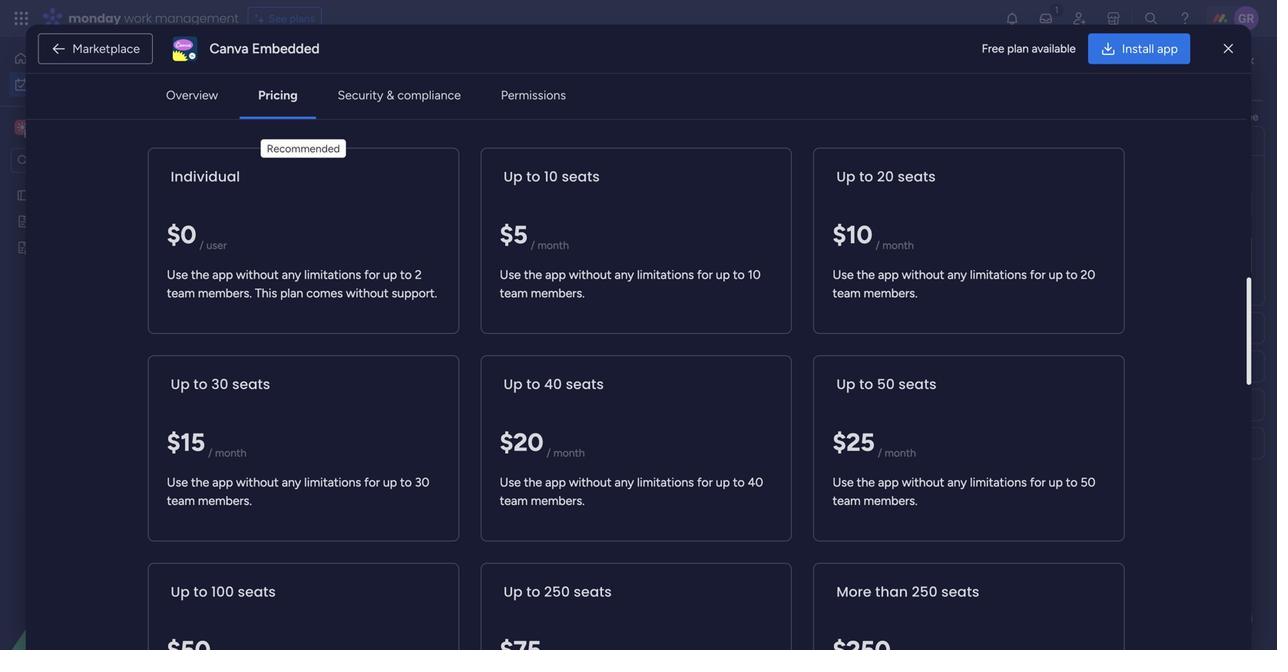 Task type: vqa. For each thing, say whether or not it's contained in the screenshot.
up within the Use the app without any limitations for up to 10 team members.
yes



Task type: describe. For each thing, give the bounding box(es) containing it.
and
[[1126, 110, 1144, 123]]

to inside use the app without any limitations for up to 40 team members.
[[733, 475, 745, 490]]

search everything image
[[1144, 11, 1159, 26]]

workspace selection element
[[15, 118, 128, 138]]

$25
[[833, 428, 875, 457]]

app inside button
[[1158, 41, 1178, 56]]

for for $5
[[697, 268, 713, 282]]

8
[[1082, 277, 1089, 289]]

workspace
[[65, 120, 126, 135]]

2 + add item from the top
[[251, 497, 305, 510]]

pricing button
[[246, 80, 310, 111]]

home link
[[9, 46, 187, 71]]

mar for mar 16
[[1061, 470, 1078, 482]]

any for $5
[[615, 268, 634, 282]]

app for $5
[[545, 268, 566, 282]]

main
[[35, 120, 62, 135]]

members. for $10
[[864, 286, 918, 301]]

members. for $20
[[531, 494, 585, 508]]

use for $25
[[833, 475, 854, 490]]

the for $5
[[524, 268, 542, 282]]

to inside use the app without any limitations for up to 50 team members.
[[1066, 475, 1078, 490]]

permissions button
[[489, 80, 578, 111]]

up to 40 seats
[[504, 375, 604, 394]]

250 for than
[[912, 582, 938, 602]]

dapulse x slim image
[[1224, 40, 1233, 58]]

compliance
[[398, 88, 461, 103]]

use for $20
[[500, 475, 521, 490]]

install
[[1122, 41, 1154, 56]]

month for $25
[[885, 447, 916, 460]]

security & compliance
[[338, 88, 461, 103]]

available
[[1032, 42, 1076, 56]]

item
[[275, 470, 297, 483]]

1 workspace image from the left
[[15, 119, 30, 136]]

/ right the week
[[330, 383, 337, 403]]

2 add from the top
[[261, 497, 280, 510]]

30 inside use the app without any limitations for up to 30 team members.
[[415, 475, 430, 490]]

0
[[308, 553, 315, 566]]

main workspace button
[[11, 114, 150, 141]]

private board image
[[16, 240, 31, 255]]

see plans button
[[248, 7, 322, 30]]

use the app without any limitations for up to 2 team members. this plan comes without support.
[[167, 268, 437, 301]]

plans
[[290, 12, 315, 25]]

use for $5
[[500, 268, 521, 282]]

3 project management link from the top
[[778, 463, 920, 489]]

2 do from the top
[[675, 472, 688, 484]]

any for $20
[[615, 475, 634, 490]]

up to 10 seats
[[504, 167, 600, 186]]

2 project management from the top
[[780, 305, 881, 318]]

seats for up to 30 seats
[[232, 375, 270, 394]]

that
[[392, 83, 413, 97]]

1 + add item from the top
[[251, 331, 305, 345]]

limitations for $0
[[304, 268, 361, 282]]

1 to- from the top
[[661, 278, 675, 290]]

get
[[148, 83, 167, 97]]

/ for $0
[[200, 239, 204, 252]]

month for $20
[[554, 447, 585, 460]]

1 + from the top
[[251, 331, 258, 345]]

boards,
[[1045, 110, 1080, 123]]

home option
[[9, 46, 187, 71]]

started
[[170, 83, 207, 97]]

team for $25
[[833, 494, 861, 508]]

user
[[206, 239, 227, 252]]

main workspace
[[35, 120, 126, 135]]

$5 / month
[[500, 220, 569, 252]]

any for $25
[[948, 475, 967, 490]]

your
[[467, 83, 490, 97]]

use the app without any limitations for up to 30 team members.
[[167, 475, 430, 508]]

$10 / month
[[833, 220, 914, 252]]

choose for choose a plan later.
[[262, 44, 341, 72]]

up for $25
[[1049, 475, 1063, 490]]

app for $15
[[212, 475, 233, 490]]

later.
[[412, 44, 462, 72]]

invite members image
[[1072, 11, 1088, 26]]

2 management from the top
[[818, 305, 881, 318]]

new for new item
[[233, 127, 255, 140]]

&
[[387, 88, 395, 103]]

the for $15
[[191, 475, 209, 490]]

without for $15
[[236, 475, 279, 490]]

update feed image
[[1039, 11, 1054, 26]]

3 management from the top
[[818, 471, 881, 484]]

embedded
[[252, 40, 320, 57]]

mar for mar 8
[[1063, 277, 1080, 289]]

later
[[259, 549, 293, 568]]

team for $0
[[167, 286, 195, 301]]

canva
[[210, 40, 249, 57]]

to do list button
[[1176, 63, 1254, 88]]

1 image
[[1050, 1, 1064, 18]]

without for $0
[[236, 268, 279, 282]]

mar 8
[[1063, 277, 1089, 289]]

2 project management link from the top
[[778, 297, 920, 323]]

plan up "that"
[[364, 44, 407, 72]]

month for $15
[[215, 447, 247, 460]]

like
[[1211, 110, 1227, 123]]

team for $10
[[833, 286, 861, 301]]

limitations for $10
[[970, 268, 1027, 282]]

free plan available
[[982, 42, 1076, 56]]

1 vertical spatial a
[[359, 83, 365, 97]]

plan inside use the app without any limitations for up to 2 team members. this plan comes without support.
[[280, 286, 303, 301]]

seats for up to 10 seats
[[562, 167, 600, 186]]

members. for $25
[[864, 494, 918, 508]]

1 vertical spatial this
[[259, 383, 287, 403]]

$10
[[833, 220, 873, 249]]

list
[[1234, 69, 1248, 82]]

recommended
[[267, 142, 340, 155]]

limitations for $25
[[970, 475, 1027, 490]]

mar 16
[[1061, 470, 1090, 482]]

1 add from the top
[[261, 331, 280, 345]]

3 project management from the top
[[780, 471, 881, 484]]

limitations for $20
[[637, 475, 694, 490]]

seats for up to 40 seats
[[566, 375, 604, 394]]

50 inside use the app without any limitations for up to 50 team members.
[[1081, 475, 1096, 490]]

1 to-do from the top
[[661, 278, 688, 290]]

to
[[1204, 69, 1216, 82]]

/ for $5
[[531, 239, 535, 252]]

works
[[416, 83, 446, 97]]

whose
[[996, 170, 1029, 183]]

team.
[[492, 83, 521, 97]]

0 vertical spatial items
[[1031, 170, 1058, 183]]

/ for $10
[[876, 239, 880, 252]]

get started for free. upgrade anytime to a plan that works for your team.
[[148, 83, 521, 97]]

the for $0
[[191, 268, 209, 282]]

1 public board image from the top
[[16, 188, 31, 203]]

100
[[211, 582, 234, 602]]

security & compliance button
[[325, 80, 473, 111]]

the for $25
[[857, 475, 875, 490]]

marketplace button
[[38, 33, 153, 64]]

greg robinson image
[[1009, 244, 1032, 267]]

/ for $25
[[878, 447, 882, 460]]

$0 / user
[[167, 220, 227, 252]]

to inside use the app without any limitations for up to 30 team members.
[[400, 475, 412, 490]]

$20 / month
[[500, 428, 585, 460]]

members. for $0
[[198, 286, 252, 301]]

up for $5
[[504, 167, 523, 186]]

we
[[1095, 170, 1109, 183]]

0 horizontal spatial 20
[[877, 167, 894, 186]]

1 project management from the top
[[780, 278, 881, 291]]

limitations for $15
[[304, 475, 361, 490]]

show?
[[1111, 170, 1142, 183]]

/ for later /
[[297, 549, 304, 568]]

Filter dashboard by text search field
[[292, 121, 432, 146]]

up for $10
[[837, 167, 856, 186]]

for for $0
[[364, 268, 380, 282]]

monday
[[68, 10, 121, 27]]

monday work management
[[68, 10, 239, 27]]

/ for $20
[[547, 447, 551, 460]]

this week /
[[259, 383, 341, 403]]

without for $5
[[569, 268, 612, 282]]

free
[[982, 42, 1005, 56]]

1 vertical spatial item
[[283, 331, 305, 345]]

without for $25
[[902, 475, 945, 490]]

install app button
[[1088, 33, 1191, 64]]

people
[[996, 134, 1028, 147]]

250 for to
[[544, 582, 570, 602]]

the for $20
[[524, 475, 542, 490]]

up to 100 seats
[[171, 582, 276, 602]]

new item
[[250, 470, 297, 483]]

to inside use the app without any limitations for up to 2 team members. this plan comes without support.
[[400, 268, 412, 282]]

overview button
[[154, 80, 231, 111]]

home
[[34, 52, 63, 65]]

$15
[[167, 428, 205, 457]]

comes
[[306, 286, 343, 301]]

to inside use the app without any limitations for up to 20 team members.
[[1066, 268, 1078, 282]]

use the app without any limitations for up to 20 team members.
[[833, 268, 1096, 301]]

use the app without any limitations for up to 50 team members.
[[833, 475, 1096, 508]]

up for $20
[[716, 475, 730, 490]]



Task type: locate. For each thing, give the bounding box(es) containing it.
1 vertical spatial to-
[[661, 472, 675, 484]]

without inside use the app without any limitations for up to 30 team members.
[[236, 475, 279, 490]]

1 vertical spatial 10
[[748, 268, 761, 282]]

up inside use the app without any limitations for up to 10 team members.
[[716, 268, 730, 282]]

/ inside "$25 / month"
[[878, 447, 882, 460]]

0 vertical spatial new
[[233, 127, 255, 140]]

any for $15
[[282, 475, 301, 490]]

team inside use the app without any limitations for up to 40 team members.
[[500, 494, 528, 508]]

monday marketplace image
[[1106, 11, 1122, 26]]

1 vertical spatial do
[[675, 472, 688, 484]]

members. down "$25 / month"
[[864, 494, 918, 508]]

application logo image
[[173, 36, 197, 61]]

new down free.
[[233, 127, 255, 140]]

plan left "that"
[[367, 83, 389, 97]]

month for $10
[[883, 239, 914, 252]]

team down $5 at the left of the page
[[500, 286, 528, 301]]

/ left "user" on the top of page
[[200, 239, 204, 252]]

public board image
[[16, 188, 31, 203], [16, 214, 31, 229]]

without for $10
[[902, 268, 945, 282]]

2 vertical spatial item
[[283, 497, 305, 510]]

0 vertical spatial 40
[[544, 375, 562, 394]]

use down '$0'
[[167, 268, 188, 282]]

members. inside use the app without any limitations for up to 50 team members.
[[864, 494, 918, 508]]

up for $20
[[504, 375, 523, 394]]

up inside use the app without any limitations for up to 2 team members. this plan comes without support.
[[383, 268, 397, 282]]

team for $5
[[500, 286, 528, 301]]

up inside use the app without any limitations for up to 50 team members.
[[1049, 475, 1063, 490]]

add up this week / on the left bottom of the page
[[261, 331, 280, 345]]

select product image
[[14, 11, 29, 26]]

use the app without any limitations for up to 40 team members.
[[500, 475, 763, 508]]

main content
[[204, 37, 1277, 651]]

the down "$25 / month"
[[857, 475, 875, 490]]

20
[[877, 167, 894, 186], [1081, 268, 1096, 282]]

0 vertical spatial 20
[[877, 167, 894, 186]]

choose for choose the boards, columns and people you'd like to see
[[986, 110, 1023, 123]]

1 vertical spatial public board image
[[16, 214, 31, 229]]

install app
[[1122, 41, 1178, 56]]

option
[[0, 182, 196, 185]]

management
[[818, 278, 881, 291], [818, 305, 881, 318], [818, 471, 881, 484]]

team inside use the app without any limitations for up to 10 team members.
[[500, 286, 528, 301]]

items left the should
[[1031, 170, 1058, 183]]

to-
[[661, 278, 675, 290], [661, 472, 675, 484]]

new item
[[233, 127, 279, 140]]

use down the $10
[[833, 268, 854, 282]]

greg robinson image
[[1234, 6, 1259, 31]]

items inside the later / 0 items
[[317, 553, 344, 566]]

app down $5 / month
[[545, 268, 566, 282]]

/ inside $0 / user
[[200, 239, 204, 252]]

2 to-do from the top
[[661, 472, 688, 484]]

any for $0
[[282, 268, 301, 282]]

members.
[[198, 286, 252, 301], [531, 286, 585, 301], [864, 286, 918, 301], [198, 494, 252, 508], [531, 494, 585, 508], [864, 494, 918, 508]]

app inside use the app without any limitations for up to 40 team members.
[[545, 475, 566, 490]]

0 vertical spatial choose
[[262, 44, 341, 72]]

up for $0
[[383, 268, 397, 282]]

0 vertical spatial +
[[251, 331, 258, 345]]

members. inside use the app without any limitations for up to 40 team members.
[[531, 494, 585, 508]]

use for $15
[[167, 475, 188, 490]]

use inside use the app without any limitations for up to 50 team members.
[[833, 475, 854, 490]]

2 + from the top
[[251, 497, 258, 510]]

without inside use the app without any limitations for up to 20 team members.
[[902, 268, 945, 282]]

use inside use the app without any limitations for up to 40 team members.
[[500, 475, 521, 490]]

boards
[[996, 322, 1029, 335]]

50
[[877, 375, 895, 394], [1081, 475, 1096, 490]]

2 to- from the top
[[661, 472, 675, 484]]

up for $25
[[837, 375, 856, 394]]

team inside use the app without any limitations for up to 20 team members.
[[833, 286, 861, 301]]

list box
[[0, 179, 196, 468]]

without inside use the app without any limitations for up to 50 team members.
[[902, 475, 945, 490]]

seats for up to 20 seats
[[898, 167, 936, 186]]

new left item in the left of the page
[[250, 470, 272, 483]]

+
[[251, 331, 258, 345], [251, 497, 258, 510]]

the left boards,
[[1026, 110, 1042, 123]]

0 vertical spatial 30
[[211, 375, 229, 394]]

/ right $20
[[547, 447, 551, 460]]

app right install
[[1158, 41, 1178, 56]]

board
[[835, 245, 864, 258], [835, 438, 864, 451]]

work
[[124, 10, 152, 27]]

limitations inside use the app without any limitations for up to 2 team members. this plan comes without support.
[[304, 268, 361, 282]]

members. down $5 / month
[[531, 286, 585, 301]]

members. for $5
[[531, 286, 585, 301]]

None search field
[[292, 121, 432, 146]]

mar left 16
[[1061, 470, 1078, 482]]

0 vertical spatial a
[[347, 44, 358, 72]]

$5
[[500, 220, 528, 249]]

2 vertical spatial management
[[818, 471, 881, 484]]

use inside use the app without any limitations for up to 10 team members.
[[500, 268, 521, 282]]

the down $10 / month
[[857, 268, 875, 282]]

app inside use the app without any limitations for up to 50 team members.
[[878, 475, 899, 490]]

app down $10 / month
[[878, 268, 899, 282]]

0 vertical spatial to-do
[[661, 278, 688, 290]]

plan left comes
[[280, 286, 303, 301]]

1 vertical spatial board
[[835, 438, 864, 451]]

for inside use the app without any limitations for up to 10 team members.
[[697, 268, 713, 282]]

project
[[250, 277, 284, 290], [780, 278, 815, 291], [780, 305, 815, 318], [780, 471, 815, 484]]

this
[[255, 286, 277, 301], [259, 383, 287, 403]]

without inside use the app without any limitations for up to 10 team members.
[[569, 268, 612, 282]]

see
[[1242, 110, 1259, 123]]

None text field
[[996, 191, 1252, 217]]

40 inside use the app without any limitations for up to 40 team members.
[[748, 475, 763, 490]]

the for $10
[[857, 268, 875, 282]]

40
[[544, 375, 562, 394], [748, 475, 763, 490]]

notifications image
[[1005, 11, 1020, 26]]

use down $20
[[500, 475, 521, 490]]

item
[[258, 127, 279, 140], [283, 331, 305, 345], [283, 497, 305, 510]]

seats
[[562, 167, 600, 186], [898, 167, 936, 186], [232, 375, 270, 394], [566, 375, 604, 394], [899, 375, 937, 394], [238, 582, 276, 602], [574, 582, 612, 602], [942, 582, 980, 602]]

1 vertical spatial +
[[251, 497, 258, 510]]

10 inside use the app without any limitations for up to 10 team members.
[[748, 268, 761, 282]]

any inside use the app without any limitations for up to 2 team members. this plan comes without support.
[[282, 268, 301, 282]]

a up get started for free. upgrade anytime to a plan that works for your team.
[[347, 44, 358, 72]]

the inside use the app without any limitations for up to 30 team members.
[[191, 475, 209, 490]]

choose up anytime
[[262, 44, 341, 72]]

more than 250 seats
[[837, 582, 980, 602]]

members. for $15
[[198, 494, 252, 508]]

members. inside use the app without any limitations for up to 30 team members.
[[198, 494, 252, 508]]

team
[[167, 286, 195, 301], [500, 286, 528, 301], [833, 286, 861, 301], [167, 494, 195, 508], [500, 494, 528, 508], [833, 494, 861, 508]]

up inside use the app without any limitations for up to 20 team members.
[[1049, 268, 1063, 282]]

month inside $15 / month
[[215, 447, 247, 460]]

0 horizontal spatial 10
[[544, 167, 558, 186]]

without
[[236, 268, 279, 282], [569, 268, 612, 282], [902, 268, 945, 282], [346, 286, 389, 301], [236, 475, 279, 490], [569, 475, 612, 490], [902, 475, 945, 490]]

canva embedded
[[210, 40, 320, 57]]

team for $20
[[500, 494, 528, 508]]

see
[[269, 12, 287, 25]]

permissions
[[501, 88, 566, 103]]

1 project management link from the top
[[778, 270, 920, 296]]

team inside use the app without any limitations for up to 50 team members.
[[833, 494, 861, 508]]

for inside use the app without any limitations for up to 2 team members. this plan comes without support.
[[364, 268, 380, 282]]

a left &
[[359, 83, 365, 97]]

/ right $25 in the bottom right of the page
[[878, 447, 882, 460]]

month inside $10 / month
[[883, 239, 914, 252]]

more
[[837, 582, 872, 602]]

1 vertical spatial 50
[[1081, 475, 1096, 490]]

pricing
[[258, 88, 298, 103]]

/ inside $10 / month
[[876, 239, 880, 252]]

add down new item
[[261, 497, 280, 510]]

month right the $10
[[883, 239, 914, 252]]

0 vertical spatial + add item
[[251, 331, 305, 345]]

month inside $20 / month
[[554, 447, 585, 460]]

team inside use the app without any limitations for up to 30 team members.
[[167, 494, 195, 508]]

1 horizontal spatial 20
[[1081, 268, 1096, 282]]

limitations inside use the app without any limitations for up to 50 team members.
[[970, 475, 1027, 490]]

0 horizontal spatial 40
[[544, 375, 562, 394]]

use down $5 at the left of the page
[[500, 268, 521, 282]]

main content containing this week /
[[204, 37, 1277, 651]]

item up recommended
[[258, 127, 279, 140]]

team inside use the app without any limitations for up to 2 team members. this plan comes without support.
[[167, 286, 195, 301]]

do
[[1218, 69, 1231, 82]]

later / 0 items
[[259, 549, 344, 568]]

0 vertical spatial this
[[255, 286, 277, 301]]

/ inside $15 / month
[[208, 447, 212, 460]]

month
[[538, 239, 569, 252], [883, 239, 914, 252], [215, 447, 247, 460], [554, 447, 585, 460], [885, 447, 916, 460]]

choose up people
[[986, 110, 1023, 123]]

up for $15
[[171, 375, 190, 394]]

1 horizontal spatial 30
[[415, 475, 430, 490]]

new item button
[[227, 121, 286, 146]]

for for $20
[[697, 475, 713, 490]]

for for $10
[[1030, 268, 1046, 282]]

0 vertical spatial project management link
[[778, 270, 920, 296]]

app down $15 / month
[[212, 475, 233, 490]]

1 horizontal spatial 250
[[912, 582, 938, 602]]

0 vertical spatial mar
[[1063, 277, 1080, 289]]

up for $5
[[716, 268, 730, 282]]

the inside use the app without any limitations for up to 10 team members.
[[524, 268, 542, 282]]

1 vertical spatial items
[[317, 553, 344, 566]]

week
[[290, 383, 326, 403]]

limitations inside use the app without any limitations for up to 10 team members.
[[637, 268, 694, 282]]

my
[[227, 58, 262, 92]]

0 vertical spatial add
[[261, 331, 280, 345]]

for inside use the app without any limitations for up to 30 team members.
[[364, 475, 380, 490]]

0 horizontal spatial items
[[317, 553, 344, 566]]

1 vertical spatial add
[[261, 497, 280, 510]]

to inside use the app without any limitations for up to 10 team members.
[[733, 268, 745, 282]]

any inside use the app without any limitations for up to 10 team members.
[[615, 268, 634, 282]]

team down $20
[[500, 494, 528, 508]]

+ add item up this week / on the left bottom of the page
[[251, 331, 305, 345]]

to-do
[[661, 278, 688, 290], [661, 472, 688, 484]]

seats for more than 250 seats
[[942, 582, 980, 602]]

use inside use the app without any limitations for up to 20 team members.
[[833, 268, 854, 282]]

this inside use the app without any limitations for up to 2 team members. this plan comes without support.
[[255, 286, 277, 301]]

the inside use the app without any limitations for up to 50 team members.
[[857, 475, 875, 490]]

add
[[261, 331, 280, 345], [261, 497, 280, 510]]

the down "user" on the top of page
[[191, 268, 209, 282]]

app down "$25 / month"
[[878, 475, 899, 490]]

2 vertical spatial project management link
[[778, 463, 920, 489]]

up for $10
[[1049, 268, 1063, 282]]

team for $15
[[167, 494, 195, 508]]

1 250 from the left
[[544, 582, 570, 602]]

1 vertical spatial project management
[[780, 305, 881, 318]]

project management link
[[778, 270, 920, 296], [778, 297, 920, 323], [778, 463, 920, 489]]

new for new item
[[250, 470, 272, 483]]

30
[[211, 375, 229, 394], [415, 475, 430, 490]]

members. down new item
[[198, 494, 252, 508]]

the inside use the app without any limitations for up to 20 team members.
[[857, 268, 875, 282]]

1 vertical spatial project management link
[[778, 297, 920, 323]]

1 vertical spatial 20
[[1081, 268, 1096, 282]]

+ add item down new item
[[251, 497, 305, 510]]

workspace image
[[15, 119, 30, 136], [17, 119, 28, 136]]

limitations inside use the app without any limitations for up to 20 team members.
[[970, 268, 1027, 282]]

/ for $15
[[208, 447, 212, 460]]

this left comes
[[255, 286, 277, 301]]

use down $25 in the bottom right of the page
[[833, 475, 854, 490]]

/ left 0
[[297, 549, 304, 568]]

upgrade
[[253, 83, 298, 97]]

for inside use the app without any limitations for up to 40 team members.
[[697, 475, 713, 490]]

than
[[876, 582, 908, 602]]

up inside use the app without any limitations for up to 30 team members.
[[383, 475, 397, 490]]

1 vertical spatial + add item
[[251, 497, 305, 510]]

month right $15
[[215, 447, 247, 460]]

the down $15 / month
[[191, 475, 209, 490]]

/ right $15
[[208, 447, 212, 460]]

any inside use the app without any limitations for up to 20 team members.
[[948, 268, 967, 282]]

members. inside use the app without any limitations for up to 20 team members.
[[864, 286, 918, 301]]

0 horizontal spatial 50
[[877, 375, 895, 394]]

2 board from the top
[[835, 438, 864, 451]]

team down '$0'
[[167, 286, 195, 301]]

/ right the $10
[[876, 239, 880, 252]]

app inside use the app without any limitations for up to 30 team members.
[[212, 475, 233, 490]]

plan right free
[[1008, 42, 1029, 56]]

any inside use the app without any limitations for up to 40 team members.
[[615, 475, 634, 490]]

for for $25
[[1030, 475, 1046, 490]]

app down $20 / month
[[545, 475, 566, 490]]

lottie animation image
[[0, 495, 196, 651]]

you'd
[[1182, 110, 1208, 123]]

columns
[[1083, 110, 1123, 123]]

for inside use the app without any limitations for up to 50 team members.
[[1030, 475, 1046, 490]]

members. down $20 / month
[[531, 494, 585, 508]]

this left the week
[[259, 383, 287, 403]]

2 vertical spatial project management
[[780, 471, 881, 484]]

help image
[[1178, 11, 1193, 26]]

use inside use the app without any limitations for up to 30 team members.
[[167, 475, 188, 490]]

$0
[[167, 220, 196, 249]]

choose
[[262, 44, 341, 72], [986, 110, 1023, 123]]

app for $25
[[878, 475, 899, 490]]

1 horizontal spatial 50
[[1081, 475, 1096, 490]]

0 vertical spatial to-
[[661, 278, 675, 290]]

my work
[[227, 58, 330, 92]]

/ right $5 at the left of the page
[[531, 239, 535, 252]]

lottie animation element
[[0, 495, 196, 651]]

without for $20
[[569, 475, 612, 490]]

1 vertical spatial management
[[818, 305, 881, 318]]

the
[[1026, 110, 1042, 123], [191, 268, 209, 282], [524, 268, 542, 282], [857, 268, 875, 282], [191, 475, 209, 490], [524, 475, 542, 490], [857, 475, 875, 490]]

up inside use the app without any limitations for up to 40 team members.
[[716, 475, 730, 490]]

2 workspace image from the left
[[17, 119, 28, 136]]

+ up up to 30 seats on the left bottom of the page
[[251, 331, 258, 345]]

0 vertical spatial 50
[[877, 375, 895, 394]]

use down $15
[[167, 475, 188, 490]]

0 vertical spatial item
[[258, 127, 279, 140]]

0 vertical spatial public board image
[[16, 188, 31, 203]]

1 vertical spatial 30
[[415, 475, 430, 490]]

app inside use the app without any limitations for up to 2 team members. this plan comes without support.
[[212, 268, 233, 282]]

$15 / month
[[167, 428, 247, 460]]

month right $25 in the bottom right of the page
[[885, 447, 916, 460]]

use for $10
[[833, 268, 854, 282]]

for
[[210, 83, 224, 97], [449, 83, 464, 97], [364, 268, 380, 282], [697, 268, 713, 282], [1030, 268, 1046, 282], [364, 475, 380, 490], [697, 475, 713, 490], [1030, 475, 1046, 490]]

overview
[[166, 88, 218, 103]]

1 horizontal spatial 40
[[748, 475, 763, 490]]

the down $20 / month
[[524, 475, 542, 490]]

1 management from the top
[[818, 278, 881, 291]]

any for $10
[[948, 268, 967, 282]]

team down $25 in the bottom right of the page
[[833, 494, 861, 508]]

app for $10
[[878, 268, 899, 282]]

for for $15
[[364, 475, 380, 490]]

2
[[415, 268, 422, 282]]

+ down new item
[[251, 497, 258, 510]]

free.
[[227, 83, 250, 97]]

app for $0
[[212, 268, 233, 282]]

items right 0
[[317, 553, 344, 566]]

0 horizontal spatial choose
[[262, 44, 341, 72]]

/ inside $20 / month
[[547, 447, 551, 460]]

people
[[1146, 110, 1179, 123]]

app for $20
[[545, 475, 566, 490]]

16
[[1081, 470, 1090, 482]]

app inside use the app without any limitations for up to 10 team members.
[[545, 268, 566, 282]]

the inside use the app without any limitations for up to 40 team members.
[[524, 475, 542, 490]]

0 horizontal spatial 250
[[544, 582, 570, 602]]

1 vertical spatial mar
[[1061, 470, 1078, 482]]

/ inside $5 / month
[[531, 239, 535, 252]]

any inside use the app without any limitations for up to 30 team members.
[[282, 475, 301, 490]]

0 vertical spatial project management
[[780, 278, 881, 291]]

whose items should we show?
[[996, 170, 1142, 183]]

app inside use the app without any limitations for up to 20 team members.
[[878, 268, 899, 282]]

members. down "user" on the top of page
[[198, 286, 252, 301]]

1 do from the top
[[675, 278, 688, 290]]

0 horizontal spatial 30
[[211, 375, 229, 394]]

limitations for $5
[[637, 268, 694, 282]]

for inside use the app without any limitations for up to 20 team members.
[[1030, 268, 1046, 282]]

project management
[[780, 278, 881, 291], [780, 305, 881, 318], [780, 471, 881, 484]]

month inside $5 / month
[[538, 239, 569, 252]]

1 vertical spatial new
[[250, 470, 272, 483]]

work
[[268, 58, 330, 92]]

use inside use the app without any limitations for up to 2 team members. this plan comes without support.
[[167, 268, 188, 282]]

1 board from the top
[[835, 245, 864, 258]]

2 public board image from the top
[[16, 214, 31, 229]]

up to 20 seats
[[837, 167, 936, 186]]

2 250 from the left
[[912, 582, 938, 602]]

without inside use the app without any limitations for up to 40 team members.
[[569, 475, 612, 490]]

1 horizontal spatial items
[[1031, 170, 1058, 183]]

1 horizontal spatial choose
[[986, 110, 1023, 123]]

members. down $10 / month
[[864, 286, 918, 301]]

0 vertical spatial management
[[818, 278, 881, 291]]

month right $5 at the left of the page
[[538, 239, 569, 252]]

1 vertical spatial to-do
[[661, 472, 688, 484]]

up to 250 seats
[[504, 582, 612, 602]]

up to 50 seats
[[837, 375, 937, 394]]

anytime
[[301, 83, 342, 97]]

seats for up to 100 seats
[[238, 582, 276, 602]]

members. inside use the app without any limitations for up to 10 team members.
[[531, 286, 585, 301]]

limitations inside use the app without any limitations for up to 40 team members.
[[637, 475, 694, 490]]

item down item in the left of the page
[[283, 497, 305, 510]]

mar left 8 at the right top of the page
[[1063, 277, 1080, 289]]

app down "user" on the top of page
[[212, 268, 233, 282]]

250
[[544, 582, 570, 602], [912, 582, 938, 602]]

security
[[338, 88, 384, 103]]

seats for up to 250 seats
[[574, 582, 612, 602]]

20 inside use the app without any limitations for up to 20 team members.
[[1081, 268, 1096, 282]]

item inside button
[[258, 127, 279, 140]]

choose the boards, columns and people you'd like to see
[[986, 110, 1259, 123]]

seats for up to 50 seats
[[899, 375, 937, 394]]

+ add item
[[251, 331, 305, 345], [251, 497, 305, 510]]

see plans
[[269, 12, 315, 25]]

the inside use the app without any limitations for up to 2 team members. this plan comes without support.
[[191, 268, 209, 282]]

use for $0
[[167, 268, 188, 282]]

1 horizontal spatial 10
[[748, 268, 761, 282]]

month right $20
[[554, 447, 585, 460]]

the down $5 / month
[[524, 268, 542, 282]]

month for $5
[[538, 239, 569, 252]]

use the app without any limitations for up to 10 team members.
[[500, 268, 761, 301]]

any inside use the app without any limitations for up to 50 team members.
[[948, 475, 967, 490]]

0 vertical spatial board
[[835, 245, 864, 258]]

1 vertical spatial choose
[[986, 110, 1023, 123]]

up for $15
[[383, 475, 397, 490]]

1 vertical spatial 40
[[748, 475, 763, 490]]

management
[[155, 10, 239, 27]]

item down use the app without any limitations for up to 2 team members. this plan comes without support.
[[283, 331, 305, 345]]

members. inside use the app without any limitations for up to 2 team members. this plan comes without support.
[[198, 286, 252, 301]]

marketplace
[[72, 41, 140, 56]]

team down the $10
[[833, 286, 861, 301]]

team down $15
[[167, 494, 195, 508]]

month inside "$25 / month"
[[885, 447, 916, 460]]

10
[[544, 167, 558, 186], [748, 268, 761, 282]]

limitations inside use the app without any limitations for up to 30 team members.
[[304, 475, 361, 490]]

new inside button
[[233, 127, 255, 140]]

0 vertical spatial do
[[675, 278, 688, 290]]

0 vertical spatial 10
[[544, 167, 558, 186]]



